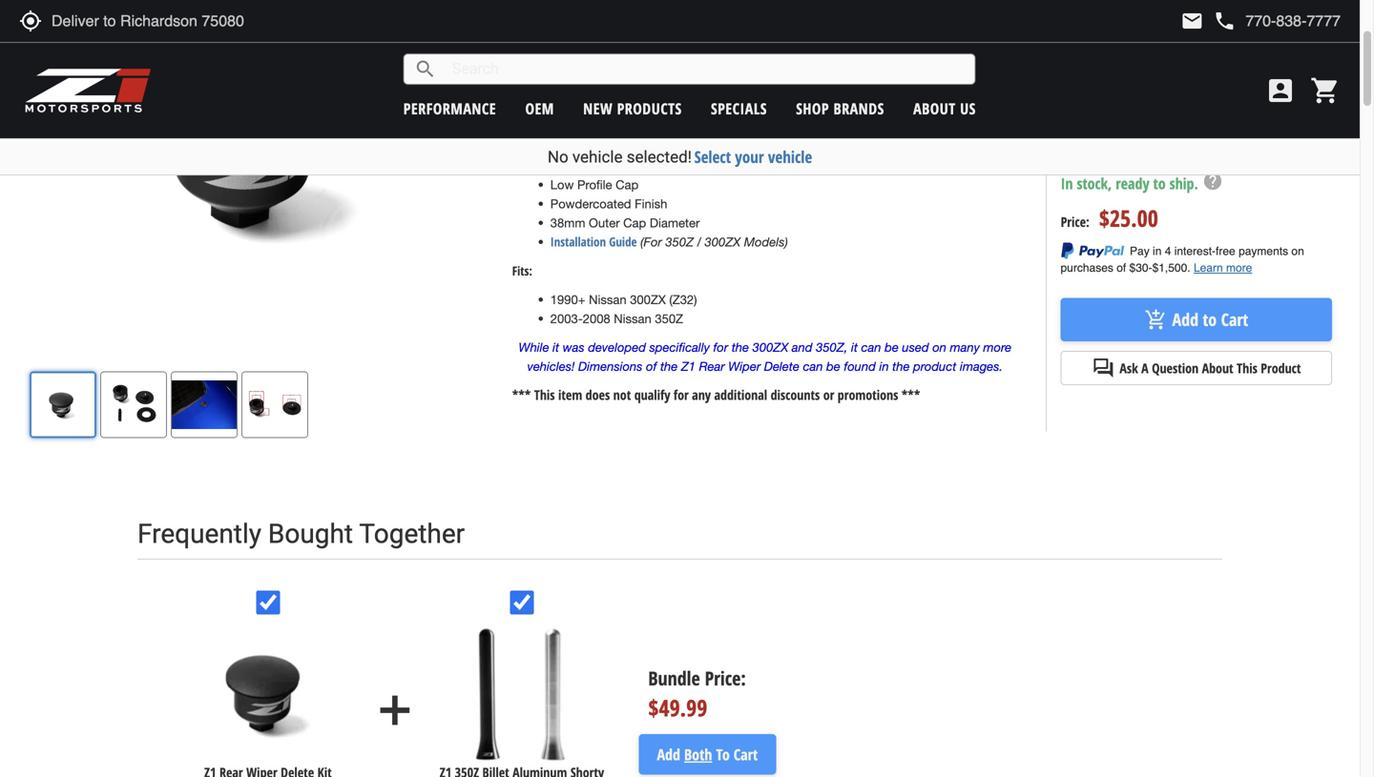 Task type: locate. For each thing, give the bounding box(es) containing it.
0 horizontal spatial price:
[[705, 666, 746, 692]]

*** down the vehicles!
[[512, 386, 531, 404]]

while it was developed specifically for the 300zx and 350z, it can be used on many more vehicles! dimensions of the z1 rear wiper delete can be found in the product images.
[[519, 340, 1012, 374]]

for inside while it was developed specifically for the 300zx and 350z, it can be used on many more vehicles! dimensions of the z1 rear wiper delete can be found in the product images.
[[713, 340, 728, 355]]

/ left 350z...
[[601, 28, 606, 44]]

(for
[[640, 235, 662, 249]]

z1 up from
[[536, 91, 551, 106]]

the down used
[[892, 359, 910, 374]]

1 vertical spatial on
[[933, 340, 947, 355]]

350z,
[[816, 340, 848, 355]]

without
[[590, 111, 631, 125]]

0 horizontal spatial z1
[[536, 91, 551, 106]]

on up between
[[961, 111, 975, 125]]

1 vertical spatial for
[[674, 386, 689, 404]]

kit
[[730, 91, 745, 106]]

new products
[[583, 98, 682, 119]]

cart for to
[[1221, 308, 1249, 332]]

the up from
[[512, 91, 533, 106]]

38mm
[[550, 216, 585, 230]]

0 vertical spatial rear
[[626, 91, 652, 106]]

1 vertical spatial rear
[[699, 359, 725, 374]]

0 vertical spatial of
[[617, 149, 627, 164]]

nissan up 2008
[[589, 292, 627, 307]]

my_location
[[19, 10, 42, 32]]

wiper inside while it was developed specifically for the 300zx and 350z, it can be used on many more vehicles! dimensions of the z1 rear wiper delete can be found in the product images.
[[728, 359, 761, 374]]

about
[[1119, 95, 1146, 110], [913, 98, 956, 119], [1202, 359, 1234, 378]]

0 horizontal spatial of
[[617, 149, 627, 164]]

select
[[694, 146, 731, 168]]

0 vertical spatial wiper
[[655, 91, 688, 106]]

300zx inside 1990+ nissan 300zx (z32) 2003-2008 nissan 350z
[[630, 292, 666, 307]]

oem
[[525, 98, 554, 119]]

shop brands
[[796, 98, 884, 119]]

your down proof
[[735, 146, 764, 168]]

in
[[755, 111, 765, 125], [612, 130, 622, 144], [879, 359, 889, 374]]

or inside the z1 motorsports rear wiper delete kit allows you to remove the rear windshield wiper from your car without leaving a gaping hole in the rear hatch or glass (depending on the vehicle). included in the kit is a weather proof silicone washer to be installed between the plug and the body of the vehicle, providing a water-tight seal that lasts.
[[848, 111, 859, 125]]

hatch
[[814, 111, 845, 125]]

question_answer ask a question about this product
[[1092, 357, 1301, 380]]

350z inside low profile cap powdercoated finish 38mm outer cap diameter installation guide (for 350z / 300zx models)
[[666, 235, 694, 249]]

1 vertical spatial z1
[[681, 359, 696, 374]]

delete up discounts
[[764, 359, 800, 374]]

or down remove
[[848, 111, 859, 125]]

1 horizontal spatial z1
[[681, 359, 696, 374]]

it left was
[[553, 340, 559, 355]]

in down allows
[[755, 111, 765, 125]]

to left ship.
[[1153, 173, 1166, 194]]

350z inside 1990+ nissan 300zx (z32) 2003-2008 nissan 350z
[[655, 311, 683, 326]]

2 vertical spatial in
[[879, 359, 889, 374]]

nissan
[[589, 292, 627, 307], [614, 311, 652, 326]]

phone link
[[1213, 10, 1341, 32]]

on up product
[[933, 340, 947, 355]]

mail
[[1181, 10, 1204, 32]]

0 horizontal spatial it
[[553, 340, 559, 355]]

more
[[1092, 95, 1116, 110]]

question
[[1152, 359, 1199, 378]]

on inside while it was developed specifically for the 300zx and 350z, it can be used on many more vehicles! dimensions of the z1 rear wiper delete can be found in the product images.
[[933, 340, 947, 355]]

kit
[[646, 130, 659, 144]]

no
[[548, 147, 568, 167]]

and left 350z,
[[792, 340, 813, 355]]

z1 inside the z1 motorsports rear wiper delete kit allows you to remove the rear windshield wiper from your car without leaving a gaping hole in the rear hatch or glass (depending on the vehicle). included in the kit is a weather proof silicone washer to be installed between the plug and the body of the vehicle, providing a water-tight seal that lasts.
[[536, 91, 551, 106]]

1 horizontal spatial of
[[646, 359, 657, 374]]

1 vertical spatial this
[[534, 386, 555, 404]]

your left car
[[541, 111, 565, 125]]

ask
[[1120, 359, 1138, 378]]

in right 'found'
[[879, 359, 889, 374]]

0 horizontal spatial be
[[827, 359, 841, 374]]

1 horizontal spatial ***
[[902, 386, 920, 404]]

0 horizontal spatial or
[[823, 386, 834, 404]]

shopping_cart link
[[1306, 75, 1341, 106]]

1 horizontal spatial or
[[848, 111, 859, 125]]

a down proof
[[752, 149, 759, 164]]

new
[[583, 98, 613, 119]]

0 horizontal spatial your
[[541, 111, 565, 125]]

1990+
[[550, 292, 585, 307]]

0 horizontal spatial about
[[913, 98, 956, 119]]

add left both
[[657, 745, 680, 765]]

300zx left (z32)
[[630, 292, 666, 307]]

for
[[713, 340, 728, 355], [674, 386, 689, 404]]

ultimate
[[1168, 95, 1206, 110]]

350z down diameter
[[666, 235, 694, 249]]

(learn more about the ultimate frontier giveaway) link
[[1061, 95, 1295, 110]]

can down 350z,
[[803, 359, 823, 374]]

select your vehicle link
[[694, 146, 812, 168]]

1 horizontal spatial on
[[961, 111, 975, 125]]

and inside while it was developed specifically for the 300zx and 350z, it can be used on many more vehicles! dimensions of the z1 rear wiper delete can be found in the product images.
[[792, 340, 813, 355]]

account_box
[[1265, 75, 1296, 106]]

0 horizontal spatial vehicle
[[572, 147, 623, 167]]

0 horizontal spatial /
[[601, 28, 606, 44]]

0 vertical spatial delete
[[691, 91, 726, 106]]

0 vertical spatial 350z
[[666, 235, 694, 249]]

1 horizontal spatial rear
[[699, 359, 725, 374]]

1 vertical spatial or
[[823, 386, 834, 404]]

2 vertical spatial be
[[827, 359, 841, 374]]

discounts
[[771, 386, 820, 404]]

cap up "finish"
[[616, 177, 639, 192]]

1 horizontal spatial rear
[[890, 91, 912, 106]]

to
[[810, 91, 821, 106], [854, 130, 865, 144], [1153, 173, 1166, 194], [1203, 308, 1217, 332]]

0 horizontal spatial the
[[512, 91, 533, 106]]

1 horizontal spatial /
[[697, 235, 701, 249]]

rear down you
[[789, 111, 810, 125]]

1 vertical spatial price:
[[705, 666, 746, 692]]

on inside the z1 motorsports rear wiper delete kit allows you to remove the rear windshield wiper from your car without leaving a gaping hole in the rear hatch or glass (depending on the vehicle). included in the kit is a weather proof silicone washer to be installed between the plug and the body of the vehicle, providing a water-tight seal that lasts.
[[961, 111, 975, 125]]

1 vertical spatial delete
[[764, 359, 800, 374]]

1 horizontal spatial this
[[1237, 359, 1258, 378]]

profile
[[577, 177, 612, 192]]

rear
[[626, 91, 652, 106], [699, 359, 725, 374]]

and down vehicle).
[[540, 149, 561, 164]]

1 vertical spatial and
[[792, 340, 813, 355]]

300zx inside while it was developed specifically for the 300zx and 350z, it can be used on many more vehicles! dimensions of the z1 rear wiper delete can be found in the product images.
[[753, 340, 788, 355]]

300zx inside fits models: 300zx / 350z...
[[564, 28, 598, 44]]

price: right bundle
[[705, 666, 746, 692]]

1 vertical spatial cart
[[734, 745, 758, 765]]

be left used
[[885, 340, 899, 355]]

1 vertical spatial 350z
[[655, 311, 683, 326]]

delete inside the z1 motorsports rear wiper delete kit allows you to remove the rear windshield wiper from your car without leaving a gaping hole in the rear hatch or glass (depending on the vehicle). included in the kit is a weather proof silicone washer to be installed between the plug and the body of the vehicle, providing a water-tight seal that lasts.
[[691, 91, 726, 106]]

both
[[684, 745, 712, 765]]

rear up leaving
[[626, 91, 652, 106]]

300zx right the models:
[[564, 28, 598, 44]]

1 vertical spatial can
[[803, 359, 823, 374]]

of right 'body'
[[617, 149, 627, 164]]

300zx inside low profile cap powdercoated finish 38mm outer cap diameter installation guide (for 350z / 300zx models)
[[705, 235, 741, 249]]

0 horizontal spatial rear
[[626, 91, 652, 106]]

1 horizontal spatial for
[[713, 340, 728, 355]]

the left "ultimate"
[[1149, 95, 1165, 110]]

vehicle down included
[[572, 147, 623, 167]]

300zx up discounts
[[753, 340, 788, 355]]

delete up gaping
[[691, 91, 726, 106]]

(learn more about the ultimate frontier giveaway)
[[1061, 95, 1295, 110]]

1 vertical spatial be
[[885, 340, 899, 355]]

wiper up additional
[[728, 359, 761, 374]]

price:
[[1061, 213, 1090, 231], [705, 666, 746, 692]]

the down specifically
[[660, 359, 678, 374]]

car
[[569, 111, 586, 125]]

for left any
[[674, 386, 689, 404]]

0 horizontal spatial on
[[933, 340, 947, 355]]

be inside the z1 motorsports rear wiper delete kit allows you to remove the rear windshield wiper from your car without leaving a gaping hole in the rear hatch or glass (depending on the vehicle). included in the kit is a weather proof silicone washer to be installed between the plug and the body of the vehicle, providing a water-tight seal that lasts.
[[869, 130, 883, 144]]

0 vertical spatial a
[[677, 111, 683, 125]]

about left us
[[913, 98, 956, 119]]

wiper
[[978, 91, 1008, 106]]

be down glass
[[869, 130, 883, 144]]

0 vertical spatial and
[[540, 149, 561, 164]]

0 horizontal spatial cart
[[734, 745, 758, 765]]

***
[[512, 386, 531, 404], [902, 386, 920, 404]]

rear inside the z1 motorsports rear wiper delete kit allows you to remove the rear windshield wiper from your car without leaving a gaping hole in the rear hatch or glass (depending on the vehicle). included in the kit is a weather proof silicone washer to be installed between the plug and the body of the vehicle, providing a water-tight seal that lasts.
[[626, 91, 652, 106]]

*** down product
[[902, 386, 920, 404]]

about us link
[[913, 98, 976, 119]]

0 horizontal spatial ***
[[512, 386, 531, 404]]

2 it from the left
[[851, 340, 858, 355]]

2 horizontal spatial be
[[885, 340, 899, 355]]

nissan up developed
[[614, 311, 652, 326]]

rear up *** this item does not qualify for any additional discounts or promotions ***
[[699, 359, 725, 374]]

0 horizontal spatial in
[[612, 130, 622, 144]]

0 vertical spatial this
[[1237, 359, 1258, 378]]

1 horizontal spatial can
[[861, 340, 881, 355]]

0 vertical spatial rear
[[890, 91, 912, 106]]

vehicle
[[768, 146, 812, 168], [572, 147, 623, 167]]

installation
[[550, 233, 606, 250]]

2003-
[[550, 311, 583, 326]]

0 vertical spatial on
[[961, 111, 975, 125]]

add right the add_shopping_cart at top right
[[1172, 308, 1199, 332]]

for right specifically
[[713, 340, 728, 355]]

1 horizontal spatial and
[[792, 340, 813, 355]]

1 horizontal spatial vehicle
[[768, 146, 812, 168]]

it up 'found'
[[851, 340, 858, 355]]

to right you
[[810, 91, 821, 106]]

cart up 'question_answer ask a question about this product' in the top of the page
[[1221, 308, 1249, 332]]

0 vertical spatial your
[[541, 111, 565, 125]]

this left item
[[534, 386, 555, 404]]

of inside the z1 motorsports rear wiper delete kit allows you to remove the rear windshield wiper from your car without leaving a gaping hole in the rear hatch or glass (depending on the vehicle). included in the kit is a weather proof silicone washer to be installed between the plug and the body of the vehicle, providing a water-tight seal that lasts.
[[617, 149, 627, 164]]

the left kit
[[625, 130, 643, 144]]

0 vertical spatial price:
[[1061, 213, 1090, 231]]

oem link
[[525, 98, 554, 119]]

or right discounts
[[823, 386, 834, 404]]

0 horizontal spatial this
[[534, 386, 555, 404]]

this left product
[[1237, 359, 1258, 378]]

the down wiper
[[979, 111, 996, 125]]

cart right to
[[734, 745, 758, 765]]

cap
[[616, 177, 639, 192], [623, 216, 646, 230]]

allows
[[748, 91, 783, 106]]

of inside while it was developed specifically for the 300zx and 350z, it can be used on many more vehicles! dimensions of the z1 rear wiper delete can be found in the product images.
[[646, 359, 657, 374]]

1 horizontal spatial your
[[735, 146, 764, 168]]

350z down (z32)
[[655, 311, 683, 326]]

0 vertical spatial or
[[848, 111, 859, 125]]

1 *** from the left
[[512, 386, 531, 404]]

1 horizontal spatial wiper
[[728, 359, 761, 374]]

0 vertical spatial in
[[755, 111, 765, 125]]

2 horizontal spatial about
[[1202, 359, 1234, 378]]

2 horizontal spatial in
[[879, 359, 889, 374]]

rear
[[890, 91, 912, 106], [789, 111, 810, 125]]

0 vertical spatial be
[[869, 130, 883, 144]]

product
[[913, 359, 957, 374]]

z1 inside while it was developed specifically for the 300zx and 350z, it can be used on many more vehicles! dimensions of the z1 rear wiper delete can be found in the product images.
[[681, 359, 696, 374]]

delete
[[691, 91, 726, 106], [764, 359, 800, 374]]

glass
[[863, 111, 892, 125]]

price: down in
[[1061, 213, 1090, 231]]

1 vertical spatial of
[[646, 359, 657, 374]]

1 vertical spatial rear
[[789, 111, 810, 125]]

0 horizontal spatial and
[[540, 149, 561, 164]]

can up 'found'
[[861, 340, 881, 355]]

of up 'qualify'
[[646, 359, 657, 374]]

0 horizontal spatial wiper
[[655, 91, 688, 106]]

1 horizontal spatial cart
[[1221, 308, 1249, 332]]

None checkbox
[[256, 591, 280, 615], [510, 591, 534, 615], [256, 591, 280, 615], [510, 591, 534, 615]]

it
[[553, 340, 559, 355], [851, 340, 858, 355]]

1 horizontal spatial it
[[851, 340, 858, 355]]

0 vertical spatial /
[[601, 28, 606, 44]]

developed
[[588, 340, 646, 355]]

z1 down specifically
[[681, 359, 696, 374]]

z1 motorsports logo image
[[24, 67, 152, 115]]

stock,
[[1077, 173, 1112, 194]]

the up additional
[[732, 340, 749, 355]]

0 vertical spatial z1
[[536, 91, 551, 106]]

about right more
[[1119, 95, 1146, 110]]

1 vertical spatial add
[[657, 745, 680, 765]]

1 it from the left
[[553, 340, 559, 355]]

on
[[961, 111, 975, 125], [933, 340, 947, 355]]

1 horizontal spatial the
[[1149, 95, 1165, 110]]

add
[[371, 687, 419, 735]]

delete inside while it was developed specifically for the 300zx and 350z, it can be used on many more vehicles! dimensions of the z1 rear wiper delete can be found in the product images.
[[764, 359, 800, 374]]

/ down diameter
[[697, 235, 701, 249]]

cap up guide
[[623, 216, 646, 230]]

wiper up leaving
[[655, 91, 688, 106]]

the down kit
[[631, 149, 648, 164]]

powdercoated
[[550, 196, 631, 211]]

1990+ nissan 300zx (z32) 2003-2008 nissan 350z
[[550, 292, 697, 326]]

in down without
[[612, 130, 622, 144]]

vehicle down silicone on the top right of page
[[768, 146, 812, 168]]

1 horizontal spatial add
[[1172, 308, 1199, 332]]

1 vertical spatial wiper
[[728, 359, 761, 374]]

rear up glass
[[890, 91, 912, 106]]

0 vertical spatial cart
[[1221, 308, 1249, 332]]

in inside while it was developed specifically for the 300zx and 350z, it can be used on many more vehicles! dimensions of the z1 rear wiper delete can be found in the product images.
[[879, 359, 889, 374]]

products
[[617, 98, 682, 119]]

a right is
[[675, 130, 682, 144]]

1 horizontal spatial be
[[869, 130, 883, 144]]

frequently bought together
[[137, 519, 465, 550]]

300zx left the models)
[[705, 235, 741, 249]]

a left gaping
[[677, 111, 683, 125]]

1 vertical spatial /
[[697, 235, 701, 249]]

about right question
[[1202, 359, 1234, 378]]

frontier
[[1209, 95, 1245, 110]]

Search search field
[[437, 54, 975, 84]]

the
[[869, 91, 887, 106], [768, 111, 786, 125], [979, 111, 996, 125], [625, 130, 643, 144], [987, 130, 1004, 144], [564, 149, 582, 164], [631, 149, 648, 164], [732, 340, 749, 355], [660, 359, 678, 374], [892, 359, 910, 374]]

0 vertical spatial for
[[713, 340, 728, 355]]

be
[[869, 130, 883, 144], [885, 340, 899, 355], [827, 359, 841, 374]]

be down 350z,
[[827, 359, 841, 374]]

1 horizontal spatial delete
[[764, 359, 800, 374]]

vehicle).
[[512, 130, 558, 144]]

1 horizontal spatial price:
[[1061, 213, 1090, 231]]

0 horizontal spatial delete
[[691, 91, 726, 106]]



Task type: vqa. For each thing, say whether or not it's contained in the screenshot.
TikTok Link icon
no



Task type: describe. For each thing, give the bounding box(es) containing it.
0 vertical spatial cap
[[616, 177, 639, 192]]

0 vertical spatial can
[[861, 340, 881, 355]]

search
[[414, 58, 437, 81]]

this inside 'question_answer ask a question about this product'
[[1237, 359, 1258, 378]]

ship.
[[1170, 173, 1198, 194]]

add_shopping_cart
[[1145, 309, 1168, 331]]

0 horizontal spatial for
[[674, 386, 689, 404]]

the up glass
[[869, 91, 887, 106]]

in
[[1061, 173, 1073, 194]]

1 vertical spatial a
[[675, 130, 682, 144]]

1 vertical spatial cap
[[623, 216, 646, 230]]

diameter
[[650, 216, 700, 230]]

vehicle inside no vehicle selected! select your vehicle
[[572, 147, 623, 167]]

0 horizontal spatial can
[[803, 359, 823, 374]]

price: $25.00
[[1061, 203, 1158, 234]]

while
[[519, 340, 549, 355]]

2 *** from the left
[[902, 386, 920, 404]]

item
[[558, 386, 582, 404]]

to up 'question_answer ask a question about this product' in the top of the page
[[1203, 308, 1217, 332]]

outer
[[589, 216, 620, 230]]

more
[[983, 340, 1012, 355]]

new products link
[[583, 98, 682, 119]]

silicone
[[766, 130, 808, 144]]

is
[[663, 130, 672, 144]]

found
[[844, 359, 876, 374]]

specials
[[711, 98, 767, 119]]

cart for to
[[734, 745, 758, 765]]

(learn
[[1061, 95, 1089, 110]]

leaving
[[634, 111, 673, 125]]

*** this item does not qualify for any additional discounts or promotions ***
[[512, 386, 920, 404]]

water-
[[762, 149, 797, 164]]

the right between
[[987, 130, 1004, 144]]

gaping
[[687, 111, 725, 125]]

(depending
[[895, 111, 958, 125]]

included
[[561, 130, 609, 144]]

qualify
[[634, 386, 670, 404]]

fits models: 300zx / 350z...
[[498, 26, 647, 45]]

mail phone
[[1181, 10, 1236, 32]]

price: inside price: $25.00
[[1061, 213, 1090, 231]]

frequently
[[137, 519, 261, 550]]

vehicle,
[[652, 149, 694, 164]]

product
[[1261, 359, 1301, 378]]

specials link
[[711, 98, 767, 119]]

about inside 'question_answer ask a question about this product'
[[1202, 359, 1234, 378]]

1 horizontal spatial about
[[1119, 95, 1146, 110]]

was
[[563, 340, 585, 355]]

and inside the z1 motorsports rear wiper delete kit allows you to remove the rear windshield wiper from your car without leaving a gaping hole in the rear hatch or glass (depending on the vehicle). included in the kit is a weather proof silicone washer to be installed between the plug and the body of the vehicle, providing a water-tight seal that lasts.
[[540, 149, 561, 164]]

you
[[787, 91, 807, 106]]

additional
[[714, 386, 767, 404]]

to up that
[[854, 130, 865, 144]]

fits:
[[512, 262, 532, 279]]

about us
[[913, 98, 976, 119]]

shop brands link
[[796, 98, 884, 119]]

to inside in stock, ready to ship. help
[[1153, 173, 1166, 194]]

phone
[[1213, 10, 1236, 32]]

/ inside fits models: 300zx / 350z...
[[601, 28, 606, 44]]

installed
[[886, 130, 932, 144]]

the down included
[[564, 149, 582, 164]]

/ inside low profile cap powdercoated finish 38mm outer cap diameter installation guide (for 350z / 300zx models)
[[697, 235, 701, 249]]

1 vertical spatial in
[[612, 130, 622, 144]]

does
[[586, 386, 610, 404]]

shop
[[796, 98, 829, 119]]

fits
[[498, 26, 516, 45]]

bought
[[268, 519, 353, 550]]

any
[[692, 386, 711, 404]]

models:
[[519, 26, 561, 45]]

bundle
[[648, 666, 700, 692]]

motorsports
[[554, 91, 622, 106]]

0 horizontal spatial rear
[[789, 111, 810, 125]]

0 horizontal spatial add
[[657, 745, 680, 765]]

hole
[[728, 111, 751, 125]]

dimensions
[[578, 359, 643, 374]]

to
[[716, 745, 730, 765]]

remove
[[825, 91, 866, 106]]

providing
[[697, 149, 749, 164]]

plug
[[512, 149, 536, 164]]

not
[[613, 386, 631, 404]]

promotions
[[838, 386, 898, 404]]

the z1 motorsports rear wiper delete kit allows you to remove the rear windshield wiper from your car without leaving a gaping hole in the rear hatch or glass (depending on the vehicle). included in the kit is a weather proof silicone washer to be installed between the plug and the body of the vehicle, providing a water-tight seal that lasts.
[[512, 91, 1008, 164]]

350z...
[[609, 28, 647, 44]]

question_answer
[[1092, 357, 1115, 380]]

ready
[[1116, 173, 1150, 194]]

0 vertical spatial add
[[1172, 308, 1199, 332]]

your inside the z1 motorsports rear wiper delete kit allows you to remove the rear windshield wiper from your car without leaving a gaping hole in the rear hatch or glass (depending on the vehicle). included in the kit is a weather proof silicone washer to be installed between the plug and the body of the vehicle, providing a water-tight seal that lasts.
[[541, 111, 565, 125]]

images.
[[960, 359, 1003, 374]]

the inside the z1 motorsports rear wiper delete kit allows you to remove the rear windshield wiper from your car without leaving a gaping hole in the rear hatch or glass (depending on the vehicle). included in the kit is a weather proof silicone washer to be installed between the plug and the body of the vehicle, providing a water-tight seal that lasts.
[[512, 91, 533, 106]]

vehicles!
[[527, 359, 575, 374]]

add_shopping_cart add to cart
[[1145, 308, 1249, 332]]

1 vertical spatial nissan
[[614, 311, 652, 326]]

1 horizontal spatial in
[[755, 111, 765, 125]]

from
[[512, 111, 538, 125]]

us
[[960, 98, 976, 119]]

shopping_cart
[[1310, 75, 1341, 106]]

the up silicone on the top right of page
[[768, 111, 786, 125]]

price: inside bundle price: $49.99
[[705, 666, 746, 692]]

brands
[[834, 98, 884, 119]]

(z32)
[[669, 292, 697, 307]]

seal
[[825, 149, 848, 164]]

$25.00
[[1099, 203, 1158, 234]]

in stock, ready to ship. help
[[1061, 171, 1223, 194]]

used
[[902, 340, 929, 355]]

tight
[[797, 149, 822, 164]]

performance link
[[403, 98, 496, 119]]

proof
[[733, 130, 762, 144]]

between
[[936, 130, 983, 144]]

low
[[550, 177, 574, 192]]

selected!
[[627, 147, 692, 167]]

many
[[950, 340, 980, 355]]

rear inside while it was developed specifically for the 300zx and 350z, it can be used on many more vehicles! dimensions of the z1 rear wiper delete can be found in the product images.
[[699, 359, 725, 374]]

low profile cap powdercoated finish 38mm outer cap diameter installation guide (for 350z / 300zx models)
[[550, 177, 788, 250]]

wiper inside the z1 motorsports rear wiper delete kit allows you to remove the rear windshield wiper from your car without leaving a gaping hole in the rear hatch or glass (depending on the vehicle). included in the kit is a weather proof silicone washer to be installed between the plug and the body of the vehicle, providing a water-tight seal that lasts.
[[655, 91, 688, 106]]

weather
[[685, 130, 730, 144]]

0 vertical spatial nissan
[[589, 292, 627, 307]]

performance
[[403, 98, 496, 119]]

that
[[851, 149, 872, 164]]

2 vertical spatial a
[[752, 149, 759, 164]]

1 vertical spatial your
[[735, 146, 764, 168]]

models)
[[744, 235, 788, 249]]

guide
[[609, 233, 637, 250]]



